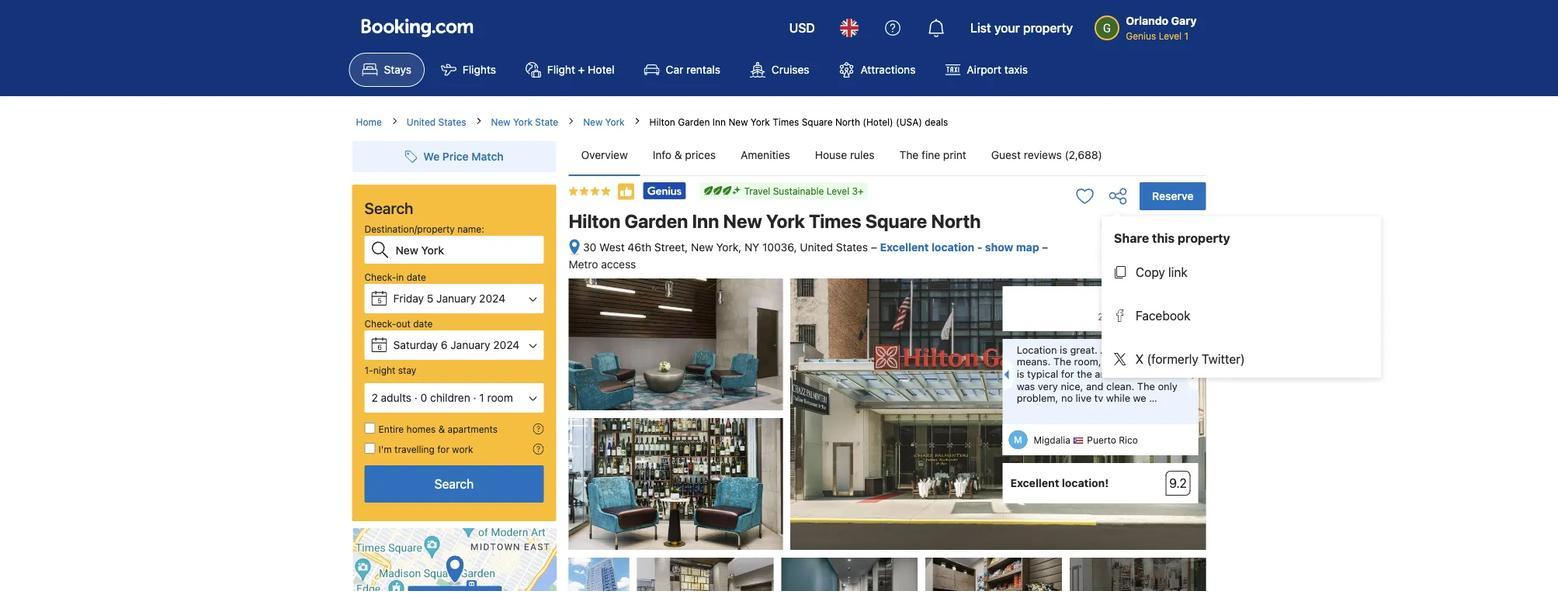Task type: describe. For each thing, give the bounding box(es) containing it.
bedroom
[[1142, 368, 1184, 380]]

the left fine
[[900, 149, 919, 161]]

copy
[[1136, 265, 1165, 280]]

stays
[[384, 63, 411, 76]]

map
[[1016, 241, 1039, 254]]

reviews inside good 2,688 reviews
[[1126, 311, 1160, 322]]

(formerly
[[1147, 352, 1198, 367]]

room
[[487, 392, 513, 404]]

car rentals
[[666, 63, 720, 76]]

check-out date
[[365, 318, 433, 329]]

your
[[994, 21, 1020, 35]]

next image
[[1192, 370, 1201, 380]]

7.7
[[1170, 302, 1186, 316]]

puerto rico
[[1087, 435, 1138, 446]]

was
[[1017, 380, 1035, 392]]

new up ny
[[723, 210, 762, 232]]

prices
[[685, 149, 716, 161]]

valign  initial image
[[617, 182, 635, 201]]

show
[[985, 241, 1013, 254]]

typical
[[1027, 368, 1058, 380]]

excellent location!
[[1010, 477, 1109, 490]]

30
[[583, 241, 596, 254]]

2024 for saturday 6 january 2024
[[493, 339, 520, 352]]

& inside search section
[[438, 424, 445, 435]]

scored 7.7 element
[[1166, 297, 1191, 322]]

new inside 30 west 46th street, new york, ny 10036, united states – excellent location - show map – metro access
[[691, 241, 713, 254]]

amenities
[[741, 149, 790, 161]]

copy link
[[1136, 265, 1188, 280]]

york up 10036,
[[766, 210, 805, 232]]

apartments
[[448, 424, 498, 435]]

hotel
[[588, 63, 615, 76]]

30 west 46th street, new york, ny 10036, united states – excellent location - show map – metro access
[[569, 241, 1048, 271]]

deals
[[925, 116, 948, 127]]

1 horizontal spatial 5
[[427, 292, 433, 305]]

0
[[420, 392, 427, 404]]

0 horizontal spatial 6
[[377, 343, 382, 351]]

0 vertical spatial is
[[1060, 344, 1067, 356]]

rico
[[1119, 435, 1138, 446]]

live
[[1076, 392, 1092, 404]]

scored 9.2 element
[[1166, 471, 1191, 496]]

york up overview
[[605, 116, 625, 127]]

travel sustainable level 3+
[[744, 186, 864, 196]]

date for check-out date
[[413, 318, 433, 329]]

excellent location - show map button
[[880, 241, 1042, 254]]

info
[[653, 149, 672, 161]]

times for hilton garden inn new york times square north (hotel) (usa) deals
[[773, 116, 799, 127]]

previous image
[[1000, 370, 1009, 380]]

search button
[[365, 466, 544, 503]]

saturday 6 january 2024
[[393, 339, 520, 352]]

north for hilton garden inn new york times square north (hotel) (usa) deals
[[835, 116, 860, 127]]

entire homes & apartments
[[378, 424, 498, 435]]

west
[[599, 241, 625, 254]]

york up "amenities"
[[751, 116, 770, 127]]

name:
[[457, 224, 484, 234]]

link
[[1168, 265, 1188, 280]]

property for share this property
[[1178, 231, 1230, 246]]

destination/property name:
[[365, 224, 484, 234]]

nice,
[[1061, 380, 1083, 392]]

list your property link
[[961, 9, 1082, 47]]

Where are you going? field
[[389, 236, 544, 264]]

overview link
[[569, 135, 640, 175]]

hilton garden inn new york times square north (hotel) (usa) deals link
[[650, 116, 948, 127]]

0 horizontal spatial united
[[407, 116, 436, 127]]

the
[[1077, 368, 1092, 380]]

united inside 30 west 46th street, new york, ny 10036, united states – excellent location - show map – metro access
[[800, 241, 833, 254]]

travel
[[744, 186, 770, 196]]

print
[[943, 149, 966, 161]]

0 vertical spatial reviews
[[1024, 149, 1062, 161]]

access
[[601, 258, 636, 271]]

1 horizontal spatial &
[[675, 149, 682, 161]]

puerto
[[1087, 435, 1116, 446]]

facebook button
[[1102, 297, 1381, 335]]

flight + hotel
[[547, 63, 615, 76]]

usd button
[[780, 9, 824, 47]]

all
[[1168, 344, 1178, 356]]

overview
[[581, 149, 628, 161]]

2 adults · 0 children · 1 room button
[[365, 384, 544, 413]]

january for 6
[[451, 339, 490, 352]]

1 · from the left
[[414, 392, 418, 404]]

united states link
[[407, 115, 466, 129]]

(usa)
[[896, 116, 922, 127]]

46th
[[628, 241, 651, 254]]

airport taxis link
[[932, 53, 1041, 87]]

adults
[[381, 392, 411, 404]]

ny
[[744, 241, 759, 254]]

search section
[[346, 129, 562, 592]]

1-night stay
[[365, 365, 416, 376]]

facebook
[[1136, 309, 1191, 323]]

clean.
[[1106, 380, 1134, 392]]

sustainable
[[773, 186, 824, 196]]

new up overview
[[583, 116, 603, 127]]

migdalia
[[1034, 435, 1071, 446]]

new york link
[[583, 115, 625, 129]]

homes
[[407, 424, 436, 435]]

north for hilton garden inn new york times square north
[[931, 210, 981, 232]]

square for hilton garden inn new york times square north (hotel) (usa) deals
[[802, 116, 833, 127]]

house
[[815, 149, 847, 161]]

in
[[396, 272, 404, 283]]

x (formerly twitter)
[[1136, 352, 1245, 367]]

flights
[[463, 63, 496, 76]]

we'll show you stays where you can have the entire place to yourself image
[[533, 424, 544, 435]]

for inside location is great. accessible by all means.  the room, even when small is typical for the area. the bedroom was very nice, and clean. the only problem, no live tv while we …
[[1061, 368, 1074, 380]]

no
[[1061, 392, 1073, 404]]

night
[[373, 365, 396, 376]]

taxis
[[1005, 63, 1028, 76]]

2 – from the left
[[1042, 241, 1048, 254]]

square for hilton garden inn new york times square north
[[865, 210, 927, 232]]

metro
[[569, 258, 598, 271]]

(2,688)
[[1065, 149, 1102, 161]]

flight + hotel link
[[512, 53, 628, 87]]

share this property
[[1114, 231, 1230, 246]]

…
[[1149, 392, 1157, 404]]

x (formerly twitter) button
[[1102, 341, 1381, 378]]

york,
[[716, 241, 742, 254]]



Task type: vqa. For each thing, say whether or not it's contained in the screenshot.
Hilton Garden Inn New York Times Square North (Hotel) (USA) deals
yes



Task type: locate. For each thing, give the bounding box(es) containing it.
1 horizontal spatial –
[[1042, 241, 1048, 254]]

level down gary
[[1159, 30, 1182, 41]]

1 left room
[[479, 392, 484, 404]]

out
[[396, 318, 411, 329]]

1 vertical spatial garden
[[624, 210, 688, 232]]

1 horizontal spatial level
[[1159, 30, 1182, 41]]

street,
[[654, 241, 688, 254]]

2 check- from the top
[[365, 318, 396, 329]]

new left york,
[[691, 241, 713, 254]]

1 horizontal spatial united
[[800, 241, 833, 254]]

inn up york,
[[692, 210, 719, 232]]

property for list your property
[[1023, 21, 1073, 35]]

children
[[430, 392, 470, 404]]

0 vertical spatial search
[[365, 199, 413, 217]]

1 horizontal spatial hilton
[[650, 116, 675, 127]]

travelling
[[394, 444, 435, 455]]

january down friday 5 january 2024
[[451, 339, 490, 352]]

· right 'children'
[[473, 392, 476, 404]]

we price match
[[423, 150, 504, 163]]

1 horizontal spatial north
[[931, 210, 981, 232]]

0 horizontal spatial north
[[835, 116, 860, 127]]

the up typical
[[1054, 356, 1071, 368]]

1 vertical spatial for
[[437, 444, 450, 455]]

attractions link
[[826, 53, 929, 87]]

inn
[[713, 116, 726, 127], [692, 210, 719, 232]]

level inside orlando gary genius level 1
[[1159, 30, 1182, 41]]

0 vertical spatial 1
[[1184, 30, 1189, 41]]

inn for hilton garden inn new york times square north (hotel) (usa) deals
[[713, 116, 726, 127]]

home link
[[356, 115, 382, 129]]

&
[[675, 149, 682, 161], [438, 424, 445, 435]]

united
[[407, 116, 436, 127], [800, 241, 833, 254]]

1 horizontal spatial property
[[1178, 231, 1230, 246]]

date right in
[[407, 272, 426, 283]]

new
[[491, 116, 511, 127], [583, 116, 603, 127], [729, 116, 748, 127], [723, 210, 762, 232], [691, 241, 713, 254]]

january up saturday 6 january 2024
[[436, 292, 476, 305]]

click to open map view image
[[569, 239, 580, 257]]

level
[[1159, 30, 1182, 41], [827, 186, 850, 196]]

the fine print
[[900, 149, 966, 161]]

0 vertical spatial states
[[438, 116, 466, 127]]

excellent inside 30 west 46th street, new york, ny 10036, united states – excellent location - show map – metro access
[[880, 241, 929, 254]]

0 horizontal spatial search
[[365, 199, 413, 217]]

0 horizontal spatial is
[[1017, 368, 1024, 380]]

excellent down the migdalia
[[1010, 477, 1059, 490]]

we'll show you stays where you can have the entire place to yourself image
[[533, 424, 544, 435]]

0 vertical spatial for
[[1061, 368, 1074, 380]]

inn up prices
[[713, 116, 726, 127]]

1 horizontal spatial 1
[[1184, 30, 1189, 41]]

1 vertical spatial inn
[[692, 210, 719, 232]]

york left the state
[[513, 116, 533, 127]]

property right this
[[1178, 231, 1230, 246]]

0 horizontal spatial times
[[773, 116, 799, 127]]

search up destination/property
[[365, 199, 413, 217]]

1 vertical spatial reviews
[[1126, 311, 1160, 322]]

0 vertical spatial 2024
[[479, 292, 506, 305]]

5 down check-in date
[[377, 297, 382, 305]]

search
[[365, 199, 413, 217], [435, 477, 474, 492]]

0 vertical spatial january
[[436, 292, 476, 305]]

0 horizontal spatial for
[[437, 444, 450, 455]]

0 horizontal spatial 5
[[377, 297, 382, 305]]

2,688
[[1098, 311, 1124, 322]]

location
[[932, 241, 975, 254]]

problem,
[[1017, 392, 1058, 404]]

booking.com image
[[361, 19, 473, 37]]

location!
[[1062, 477, 1109, 490]]

1 – from the left
[[871, 241, 877, 254]]

1 horizontal spatial times
[[809, 210, 861, 232]]

by
[[1154, 344, 1165, 356]]

we
[[1133, 392, 1146, 404]]

garden for hilton garden inn new york times square north
[[624, 210, 688, 232]]

inn for hilton garden inn new york times square north
[[692, 210, 719, 232]]

hilton garden inn new york times square north
[[569, 210, 981, 232]]

destination/property
[[365, 224, 455, 234]]

january
[[436, 292, 476, 305], [451, 339, 490, 352]]

1 vertical spatial level
[[827, 186, 850, 196]]

is up the was
[[1017, 368, 1024, 380]]

0 horizontal spatial 1
[[479, 392, 484, 404]]

if you select this option, we'll show you popular business travel features like breakfast, wifi and free parking. image
[[533, 444, 544, 455]]

0 vertical spatial excellent
[[880, 241, 929, 254]]

when
[[1129, 356, 1154, 368]]

1 down gary
[[1184, 30, 1189, 41]]

1 check- from the top
[[365, 272, 396, 283]]

united states
[[407, 116, 466, 127]]

excellent left location
[[880, 241, 929, 254]]

amenities link
[[728, 135, 803, 175]]

check- for in
[[365, 272, 396, 283]]

this
[[1152, 231, 1175, 246]]

january for 5
[[436, 292, 476, 305]]

0 vertical spatial inn
[[713, 116, 726, 127]]

while
[[1106, 392, 1130, 404]]

new york state link
[[491, 115, 558, 129]]

reviews
[[1024, 149, 1062, 161], [1126, 311, 1160, 322]]

states inside 30 west 46th street, new york, ny 10036, united states – excellent location - show map – metro access
[[836, 241, 868, 254]]

5 right friday
[[427, 292, 433, 305]]

gary
[[1171, 14, 1197, 27]]

friday
[[393, 292, 424, 305]]

· left 0
[[414, 392, 418, 404]]

your account menu orlando gary genius level 1 element
[[1095, 7, 1203, 43]]

excellent
[[880, 241, 929, 254], [1010, 477, 1059, 490]]

for inside search section
[[437, 444, 450, 455]]

rated good element
[[1010, 294, 1160, 313]]

airport
[[967, 63, 1002, 76]]

1 vertical spatial january
[[451, 339, 490, 352]]

date
[[407, 272, 426, 283], [413, 318, 433, 329]]

times for hilton garden inn new york times square north
[[809, 210, 861, 232]]

5
[[427, 292, 433, 305], [377, 297, 382, 305]]

check- for out
[[365, 318, 396, 329]]

1 vertical spatial 1
[[479, 392, 484, 404]]

new york state
[[491, 116, 558, 127]]

car
[[666, 63, 683, 76]]

date right out
[[413, 318, 433, 329]]

guest reviews (2,688)
[[991, 149, 1102, 161]]

0 horizontal spatial square
[[802, 116, 833, 127]]

1 horizontal spatial square
[[865, 210, 927, 232]]

great.
[[1070, 344, 1098, 356]]

hilton for hilton garden inn new york times square north (hotel) (usa) deals
[[650, 116, 675, 127]]

guest
[[991, 149, 1021, 161]]

& right homes
[[438, 424, 445, 435]]

garden up street, at the top left of the page
[[624, 210, 688, 232]]

1 vertical spatial times
[[809, 210, 861, 232]]

house rules
[[815, 149, 875, 161]]

1 vertical spatial search
[[435, 477, 474, 492]]

garden up prices
[[678, 116, 710, 127]]

times
[[773, 116, 799, 127], [809, 210, 861, 232]]

6 up "night"
[[377, 343, 382, 351]]

1 vertical spatial hilton
[[569, 210, 621, 232]]

2 adults · 0 children · 1 room
[[371, 392, 513, 404]]

states down 3+ at top right
[[836, 241, 868, 254]]

reserve
[[1152, 190, 1194, 203]]

1 horizontal spatial search
[[435, 477, 474, 492]]

car rentals link
[[631, 53, 734, 87]]

10036,
[[762, 241, 797, 254]]

1 vertical spatial date
[[413, 318, 433, 329]]

6 right the saturday
[[441, 339, 448, 352]]

2 · from the left
[[473, 392, 476, 404]]

the up 'clean.'
[[1121, 368, 1139, 380]]

1 horizontal spatial reviews
[[1126, 311, 1160, 322]]

square up the house
[[802, 116, 833, 127]]

price
[[442, 150, 469, 163]]

for up nice,
[[1061, 368, 1074, 380]]

united right 10036,
[[800, 241, 833, 254]]

2024 down where are you going? field
[[479, 292, 506, 305]]

0 horizontal spatial property
[[1023, 21, 1073, 35]]

garden for hilton garden inn new york times square north (hotel) (usa) deals
[[678, 116, 710, 127]]

1 vertical spatial check-
[[365, 318, 396, 329]]

home
[[356, 116, 382, 127]]

is left great.
[[1060, 344, 1067, 356]]

1 vertical spatial property
[[1178, 231, 1230, 246]]

0 horizontal spatial &
[[438, 424, 445, 435]]

house rules link
[[803, 135, 887, 175]]

1 horizontal spatial excellent
[[1010, 477, 1059, 490]]

is
[[1060, 344, 1067, 356], [1017, 368, 1024, 380]]

search inside button
[[435, 477, 474, 492]]

search down work
[[435, 477, 474, 492]]

reserve button
[[1140, 182, 1206, 210]]

reviews right guest
[[1024, 149, 1062, 161]]

new up match
[[491, 116, 511, 127]]

hilton up 30
[[569, 210, 621, 232]]

flight
[[547, 63, 575, 76]]

times down 3+ at top right
[[809, 210, 861, 232]]

0 horizontal spatial excellent
[[880, 241, 929, 254]]

accessible
[[1100, 344, 1151, 356]]

check- down friday
[[365, 318, 396, 329]]

0 horizontal spatial reviews
[[1024, 149, 1062, 161]]

guest reviews (2,688) link
[[979, 135, 1115, 175]]

date for check-in date
[[407, 272, 426, 283]]

united up we
[[407, 116, 436, 127]]

0 horizontal spatial level
[[827, 186, 850, 196]]

property right your
[[1023, 21, 1073, 35]]

0 vertical spatial date
[[407, 272, 426, 283]]

states
[[438, 116, 466, 127], [836, 241, 868, 254]]

check- up friday
[[365, 272, 396, 283]]

the up we
[[1137, 380, 1155, 392]]

and
[[1086, 380, 1104, 392]]

0 vertical spatial hilton
[[650, 116, 675, 127]]

only
[[1158, 380, 1178, 392]]

(hotel)
[[863, 116, 893, 127]]

0 horizontal spatial hilton
[[569, 210, 621, 232]]

1 vertical spatial &
[[438, 424, 445, 435]]

info & prices link
[[640, 135, 728, 175]]

1 vertical spatial square
[[865, 210, 927, 232]]

1 horizontal spatial for
[[1061, 368, 1074, 380]]

0 horizontal spatial –
[[871, 241, 877, 254]]

& right info
[[675, 149, 682, 161]]

attractions
[[861, 63, 916, 76]]

0 vertical spatial times
[[773, 116, 799, 127]]

1 horizontal spatial ·
[[473, 392, 476, 404]]

0 vertical spatial garden
[[678, 116, 710, 127]]

friday 5 january 2024
[[393, 292, 506, 305]]

flights link
[[428, 53, 509, 87]]

hilton for hilton garden inn new york times square north
[[569, 210, 621, 232]]

·
[[414, 392, 418, 404], [473, 392, 476, 404]]

hilton up info
[[650, 116, 675, 127]]

1 vertical spatial 2024
[[493, 339, 520, 352]]

1 inside orlando gary genius level 1
[[1184, 30, 1189, 41]]

north left (hotel)
[[835, 116, 860, 127]]

1 horizontal spatial 6
[[441, 339, 448, 352]]

cruises
[[772, 63, 809, 76]]

square up the excellent location - show map button
[[865, 210, 927, 232]]

location is great. accessible by all means.  the room, even when small is typical for the area. the bedroom was very nice, and clean. the only problem, no live tv while we …
[[1017, 344, 1184, 404]]

0 vertical spatial north
[[835, 116, 860, 127]]

north up location
[[931, 210, 981, 232]]

0 vertical spatial check-
[[365, 272, 396, 283]]

2024 up room
[[493, 339, 520, 352]]

for left work
[[437, 444, 450, 455]]

for
[[1061, 368, 1074, 380], [437, 444, 450, 455]]

1 vertical spatial excellent
[[1010, 477, 1059, 490]]

0 vertical spatial square
[[802, 116, 833, 127]]

1 horizontal spatial states
[[836, 241, 868, 254]]

3+
[[852, 186, 864, 196]]

0 vertical spatial level
[[1159, 30, 1182, 41]]

location
[[1017, 344, 1057, 356]]

1 vertical spatial north
[[931, 210, 981, 232]]

times up "amenities"
[[773, 116, 799, 127]]

1 vertical spatial is
[[1017, 368, 1024, 380]]

+
[[578, 63, 585, 76]]

new up "amenities"
[[729, 116, 748, 127]]

0 vertical spatial property
[[1023, 21, 1073, 35]]

0 horizontal spatial states
[[438, 116, 466, 127]]

1 vertical spatial states
[[836, 241, 868, 254]]

reviews down 'good'
[[1126, 311, 1160, 322]]

2024 for friday 5 january 2024
[[479, 292, 506, 305]]

1 vertical spatial united
[[800, 241, 833, 254]]

level left 3+ at top right
[[827, 186, 850, 196]]

-
[[977, 241, 982, 254]]

0 vertical spatial united
[[407, 116, 436, 127]]

0 horizontal spatial ·
[[414, 392, 418, 404]]

share
[[1114, 231, 1149, 246]]

new york
[[583, 116, 625, 127]]

if you select this option, we'll show you popular business travel features like breakfast, wifi and free parking. image
[[533, 444, 544, 455]]

area.
[[1095, 368, 1118, 380]]

0 vertical spatial &
[[675, 149, 682, 161]]

1 horizontal spatial is
[[1060, 344, 1067, 356]]

1 inside button
[[479, 392, 484, 404]]

states up price
[[438, 116, 466, 127]]



